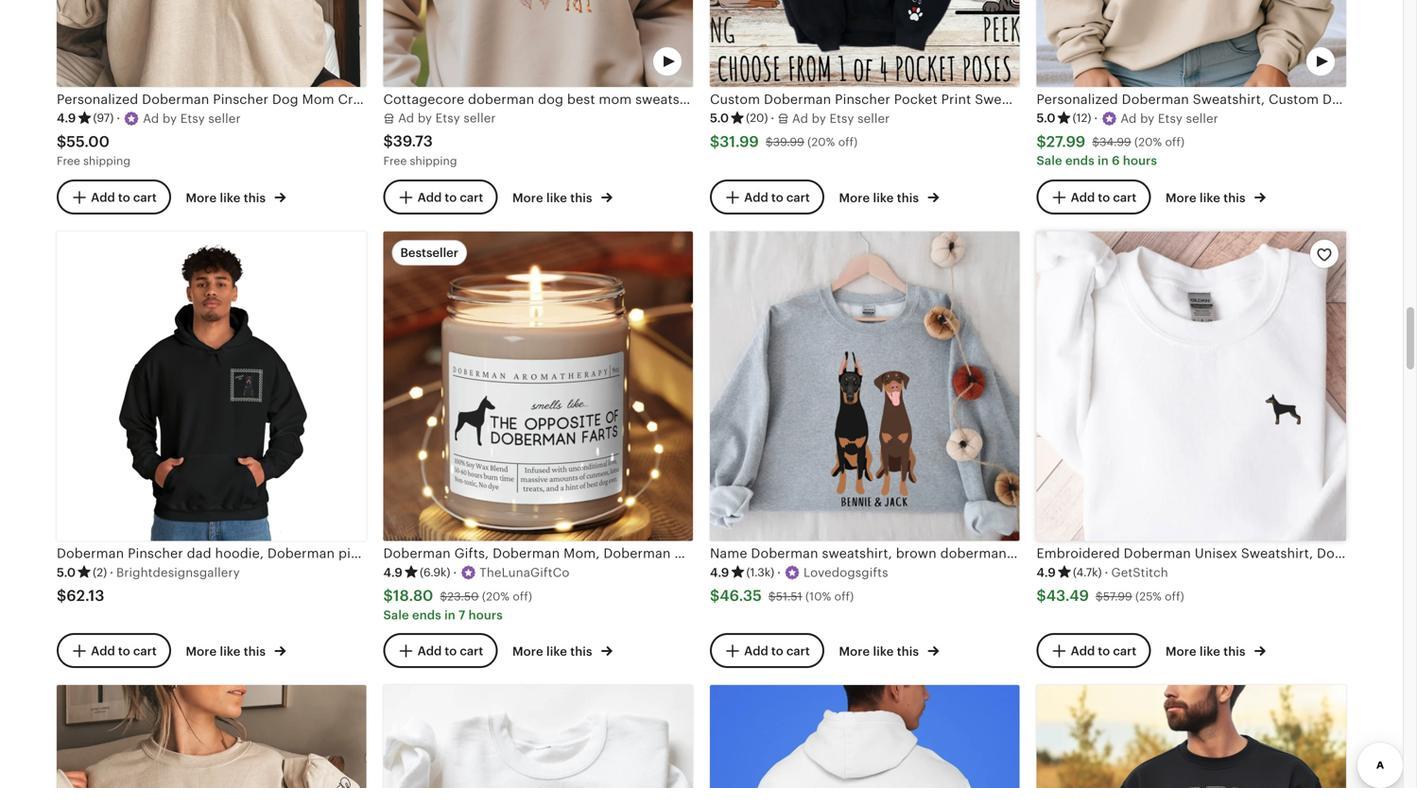 Task type: vqa. For each thing, say whether or not it's contained in the screenshot.
the Gifts
no



Task type: locate. For each thing, give the bounding box(es) containing it.
$
[[384, 133, 393, 150], [57, 133, 67, 150], [710, 133, 720, 150], [1037, 133, 1047, 150], [766, 136, 773, 149], [1093, 136, 1100, 149], [57, 588, 66, 605], [384, 588, 393, 605], [710, 588, 720, 605], [1037, 588, 1047, 605], [440, 591, 448, 603], [769, 591, 776, 603], [1096, 591, 1104, 603]]

hours inside $ 27.99 $ 34.99 (20% off) sale ends in 6 hours
[[1124, 154, 1158, 168]]

4 a from the left
[[1121, 111, 1130, 126]]

to for (1.3k)
[[772, 644, 784, 659]]

personalized doberman sweatshirt, custom doberman sweatshirt, doberman mom sweatshirt, doberman dad sweatshirt, custom dobbie lover gift image
[[1037, 0, 1347, 87]]

4.9 for 18.80
[[384, 566, 403, 580]]

shipping for 55.00
[[83, 155, 131, 167]]

1 b from the left
[[418, 111, 426, 126]]

add down '43.49'
[[1071, 644, 1096, 659]]

more for (12)
[[1166, 191, 1197, 205]]

more for (1.3k)
[[840, 645, 870, 659]]

to down the $ 18.80 $ 23.50 (20% off) sale ends in 7 hours
[[445, 644, 457, 659]]

a up 34.99
[[1121, 111, 1130, 126]]

1 horizontal spatial (20%
[[808, 136, 836, 149]]

2 seller from the left
[[208, 111, 241, 126]]

a right '(97)'
[[143, 111, 152, 126]]

a for (12)
[[1121, 111, 1130, 126]]

more for (97)
[[186, 191, 217, 205]]

more for (2)
[[186, 645, 217, 659]]

add to cart button for (6.9k)
[[384, 634, 498, 669]]

b right '(97)'
[[163, 111, 171, 126]]

add to cart down 6
[[1071, 191, 1137, 205]]

2 horizontal spatial 5.0
[[1037, 111, 1056, 126]]

hours inside the $ 18.80 $ 23.50 (20% off) sale ends in 7 hours
[[469, 608, 503, 623]]

sale down the 27.99 on the top of page
[[1037, 154, 1063, 168]]

off) for 31.99
[[839, 136, 858, 149]]

ends down 18.80
[[412, 608, 442, 623]]

y
[[426, 111, 432, 126], [170, 111, 177, 126], [820, 111, 827, 126], [1149, 111, 1155, 126]]

23.50
[[448, 591, 479, 603]]

1 horizontal spatial free
[[384, 154, 407, 167]]

more like this link for (20)
[[840, 187, 940, 207]]

off) inside $ 31.99 $ 39.99 (20% off)
[[839, 136, 858, 149]]

y up $ 27.99 $ 34.99 (20% off) sale ends in 6 hours in the top of the page
[[1149, 111, 1155, 126]]

add to cart for (97)
[[91, 191, 157, 205]]

· right (2)
[[110, 566, 114, 580]]

y right '(97)'
[[170, 111, 177, 126]]

add to cart down "7"
[[418, 644, 484, 659]]

add to cart button down $ 46.35 $ 51.51 (10% off)
[[710, 634, 825, 669]]

more like this link for (4.7k)
[[1166, 641, 1266, 661]]

1 horizontal spatial sale
[[1037, 154, 1063, 168]]

ends down the 27.99 on the top of page
[[1066, 154, 1095, 168]]

this for (1.3k)
[[897, 645, 920, 659]]

0 horizontal spatial free
[[57, 155, 80, 167]]

0 horizontal spatial hours
[[469, 608, 503, 623]]

add
[[91, 191, 115, 205], [418, 191, 442, 205], [745, 191, 769, 205], [1071, 191, 1096, 205], [91, 644, 115, 659], [418, 644, 442, 659], [745, 644, 769, 659], [1071, 644, 1096, 659]]

· right (1.3k)
[[778, 566, 781, 580]]

add to cart button down $ 55.00 free shipping
[[57, 180, 171, 215]]

3 a d b y etsy seller from the left
[[793, 111, 890, 126]]

shipping down 55.00 in the top of the page
[[83, 155, 131, 167]]

free down 55.00 in the top of the page
[[57, 155, 80, 167]]

1 horizontal spatial product video element
[[1037, 0, 1347, 87]]

4.9 for 46.35
[[710, 566, 730, 580]]

b up 39.73
[[418, 111, 426, 126]]

2 free from the left
[[57, 155, 80, 167]]

off) right 34.99
[[1166, 136, 1185, 149]]

2 d from the left
[[151, 111, 159, 126]]

4 y from the left
[[1149, 111, 1155, 126]]

(20)
[[746, 112, 768, 124]]

off) inside $ 46.35 $ 51.51 (10% off)
[[835, 591, 854, 603]]

2 b from the left
[[163, 111, 171, 126]]

add to cart button for (4.7k)
[[1037, 634, 1151, 669]]

to for (4.7k)
[[1099, 644, 1111, 659]]

a d b y etsy seller
[[398, 111, 496, 126], [143, 111, 241, 126], [793, 111, 890, 126], [1121, 111, 1219, 126]]

seller for (97)
[[208, 111, 241, 126]]

d up 34.99
[[1129, 111, 1137, 126]]

34.99
[[1100, 136, 1132, 149]]

· right '(97)'
[[117, 111, 120, 126]]

add to cart button down $ 31.99 $ 39.99 (20% off)
[[710, 180, 825, 215]]

add to cart button
[[57, 180, 171, 215], [384, 180, 498, 215], [710, 180, 825, 215], [1037, 180, 1151, 215], [57, 634, 171, 669], [384, 634, 498, 669], [710, 634, 825, 669], [1037, 634, 1151, 669]]

7
[[459, 608, 466, 623]]

0 horizontal spatial in
[[445, 608, 456, 623]]

in
[[1098, 154, 1109, 168], [445, 608, 456, 623]]

5.0 star rating with 2 reviews image
[[57, 565, 107, 582]]

product video element for 39.73
[[384, 0, 693, 87]]

etsy up $ 39.73 free shipping
[[436, 111, 460, 126]]

add to cart down $ 43.49 $ 57.99 (25% off)
[[1071, 644, 1137, 659]]

name doberman sweatshirt, brown doberman, doberman gifts, doberman dad shirt, natural ear doberman, dog christmas sweater, dog mom crewneck image
[[710, 232, 1020, 542]]

ends
[[1066, 154, 1095, 168], [412, 608, 442, 623]]

a d b y etsy seller up 34.99
[[1121, 111, 1219, 126]]

4.9 up '43.49'
[[1037, 566, 1057, 580]]

ends for 27.99
[[1066, 154, 1095, 168]]

2 etsy from the left
[[180, 111, 205, 126]]

5.0 up 31.99
[[710, 111, 729, 126]]

in inside $ 27.99 $ 34.99 (20% off) sale ends in 6 hours
[[1098, 154, 1109, 168]]

4.9 star rating with 97 reviews image
[[57, 110, 114, 127]]

$ 62.13
[[57, 588, 104, 605]]

cottagecore doberman dog best mom sweatshirt, fall trends dobie dog mom best birthday gift thankful sweater, dobie lover dad gift sweatshirt image
[[384, 0, 693, 87]]

b
[[418, 111, 426, 126], [163, 111, 171, 126], [812, 111, 820, 126], [1141, 111, 1149, 126]]

· for (1.3k)
[[778, 566, 781, 580]]

shipping inside $ 55.00 free shipping
[[83, 155, 131, 167]]

add to cart button down $ 43.49 $ 57.99 (25% off)
[[1037, 634, 1151, 669]]

off) right (25%
[[1166, 591, 1185, 603]]

off) for 43.49
[[1166, 591, 1185, 603]]

· right (12)
[[1095, 111, 1099, 126]]

1 free from the left
[[384, 154, 407, 167]]

ends inside the $ 18.80 $ 23.50 (20% off) sale ends in 7 hours
[[412, 608, 442, 623]]

(20% inside the $ 18.80 $ 23.50 (20% off) sale ends in 7 hours
[[482, 591, 510, 603]]

4 seller from the left
[[1187, 111, 1219, 126]]

embroidered sweatshirt, doberman sweatshirt, three doberman, doberman mom shirt, doberman dad shirt, unisex image
[[384, 686, 693, 789]]

off) down thelunagiftco
[[513, 591, 533, 603]]

3 seller from the left
[[858, 111, 890, 126]]

hours
[[1124, 154, 1158, 168], [469, 608, 503, 623]]

(20% right 39.99 in the top right of the page
[[808, 136, 836, 149]]

product video element
[[384, 0, 693, 87], [1037, 0, 1347, 87]]

(20% for 27.99
[[1135, 136, 1163, 149]]

$ 39.73 free shipping
[[384, 133, 457, 167]]

this for (4.7k)
[[1224, 645, 1246, 659]]

4 a d b y etsy seller from the left
[[1121, 111, 1219, 126]]

sale
[[1037, 154, 1063, 168], [384, 608, 409, 623]]

a
[[398, 111, 407, 126], [143, 111, 152, 126], [793, 111, 801, 126], [1121, 111, 1130, 126]]

off) inside $ 27.99 $ 34.99 (20% off) sale ends in 6 hours
[[1166, 136, 1185, 149]]

a for (97)
[[143, 111, 152, 126]]

a d b y etsy seller down personalized doberman pinscher dog mom crewneck sweatshirt, custom dog name gift for dobie dad, dobermann owner pullover jumper image
[[143, 111, 241, 126]]

etsy down personalized doberman pinscher dog mom crewneck sweatshirt, custom dog name gift for dobie dad, dobermann owner pullover jumper image
[[180, 111, 205, 126]]

0 horizontal spatial (20%
[[482, 591, 510, 603]]

(20%
[[808, 136, 836, 149], [1135, 136, 1163, 149], [482, 591, 510, 603]]

add to cart button down 6
[[1037, 180, 1151, 215]]

4.9 star rating with 6.9k reviews image
[[384, 565, 451, 582]]

add to cart
[[91, 191, 157, 205], [418, 191, 484, 205], [745, 191, 810, 205], [1071, 191, 1137, 205], [91, 644, 157, 659], [418, 644, 484, 659], [745, 644, 810, 659], [1071, 644, 1137, 659]]

$ 46.35 $ 51.51 (10% off)
[[710, 588, 854, 605]]

· right (4.7k)
[[1105, 566, 1109, 580]]

in for 18.80
[[445, 608, 456, 623]]

· for (6.9k)
[[453, 566, 457, 580]]

add down the $ 18.80 $ 23.50 (20% off) sale ends in 7 hours
[[418, 644, 442, 659]]

off) inside $ 43.49 $ 57.99 (25% off)
[[1166, 591, 1185, 603]]

seller for (20)
[[858, 111, 890, 126]]

1 vertical spatial in
[[445, 608, 456, 623]]

$ inside $ 39.73 free shipping
[[384, 133, 393, 150]]

in left "7"
[[445, 608, 456, 623]]

$ 27.99 $ 34.99 (20% off) sale ends in 6 hours
[[1037, 133, 1185, 168]]

off) for 27.99
[[1166, 136, 1185, 149]]

62.13
[[66, 588, 104, 605]]

5.0 up $ 62.13 in the bottom left of the page
[[57, 566, 76, 580]]

more like this link for (97)
[[186, 187, 286, 207]]

39.99
[[773, 136, 805, 149]]

more like this for (1.3k)
[[840, 645, 923, 659]]

add to cart for (1.3k)
[[745, 644, 810, 659]]

4 etsy from the left
[[1159, 111, 1183, 126]]

4.9 inside 4.9 star rating with 4.7k reviews image
[[1037, 566, 1057, 580]]

1 horizontal spatial shipping
[[410, 154, 457, 167]]

b up $ 27.99 $ 34.99 (20% off) sale ends in 6 hours in the top of the page
[[1141, 111, 1149, 126]]

sale inside the $ 18.80 $ 23.50 (20% off) sale ends in 7 hours
[[384, 608, 409, 623]]

free inside $ 55.00 free shipping
[[57, 155, 80, 167]]

a d b y etsy seller up 39.99 in the top right of the page
[[793, 111, 890, 126]]

more like this
[[186, 191, 269, 205], [513, 191, 596, 205], [840, 191, 923, 205], [1166, 191, 1249, 205], [186, 645, 269, 659], [513, 645, 596, 659], [840, 645, 923, 659], [1166, 645, 1249, 659]]

$ inside $ 46.35 $ 51.51 (10% off)
[[769, 591, 776, 603]]

a up 39.73
[[398, 111, 407, 126]]

add down $ 27.99 $ 34.99 (20% off) sale ends in 6 hours in the top of the page
[[1071, 191, 1096, 205]]

more for (4.7k)
[[1166, 645, 1197, 659]]

5.0 for 27.99
[[1037, 111, 1056, 126]]

0 horizontal spatial ends
[[412, 608, 442, 623]]

a up 39.99 in the top right of the page
[[793, 111, 801, 126]]

off) right 39.99 in the top right of the page
[[839, 136, 858, 149]]

add down $ 39.73 free shipping
[[418, 191, 442, 205]]

3 b from the left
[[812, 111, 820, 126]]

product video element for 27.99
[[1037, 0, 1347, 87]]

d up 39.73
[[407, 111, 415, 126]]

0 horizontal spatial 5.0
[[57, 566, 76, 580]]

0 horizontal spatial sale
[[384, 608, 409, 623]]

dober dad sweatshirt, doberman gifts, dobie tee, doberman sweatshirt, dog dad sweatshirt men, custom dog shirt, dog sweaters, dog dada image
[[1037, 686, 1347, 789]]

2 horizontal spatial (20%
[[1135, 136, 1163, 149]]

a d b y etsy seller for (12)
[[1121, 111, 1219, 126]]

this
[[244, 191, 266, 205], [571, 191, 593, 205], [897, 191, 920, 205], [1224, 191, 1246, 205], [244, 645, 266, 659], [571, 645, 593, 659], [897, 645, 920, 659], [1224, 645, 1246, 659]]

0 horizontal spatial product video element
[[384, 0, 693, 87]]

seller for (12)
[[1187, 111, 1219, 126]]

add to cart down $ 31.99 $ 39.99 (20% off)
[[745, 191, 810, 205]]

bestseller
[[401, 246, 459, 260]]

to down $ 43.49 $ 57.99 (25% off)
[[1099, 644, 1111, 659]]

to down · brightdesignsgallery
[[118, 644, 130, 659]]

etsy
[[436, 111, 460, 126], [180, 111, 205, 126], [830, 111, 855, 126], [1159, 111, 1183, 126]]

lovedogsgifts
[[804, 566, 889, 580]]

hours right 6
[[1124, 154, 1158, 168]]

free down 39.73
[[384, 154, 407, 167]]

add to cart button for (20)
[[710, 180, 825, 215]]

ends inside $ 27.99 $ 34.99 (20% off) sale ends in 6 hours
[[1066, 154, 1095, 168]]

like for (12)
[[1200, 191, 1221, 205]]

(20% inside $ 27.99 $ 34.99 (20% off) sale ends in 6 hours
[[1135, 136, 1163, 149]]

a d b y etsy seller up 39.73
[[398, 111, 496, 126]]

this for (12)
[[1224, 191, 1246, 205]]

5.0
[[710, 111, 729, 126], [1037, 111, 1056, 126], [57, 566, 76, 580]]

0 vertical spatial in
[[1098, 154, 1109, 168]]

free
[[384, 154, 407, 167], [57, 155, 80, 167]]

shipping
[[410, 154, 457, 167], [83, 155, 131, 167]]

4 b from the left
[[1141, 111, 1149, 126]]

etsy up $ 31.99 $ 39.99 (20% off)
[[830, 111, 855, 126]]

3 y from the left
[[820, 111, 827, 126]]

· for (97)
[[117, 111, 120, 126]]

5.0 inside image
[[1037, 111, 1056, 126]]

1 product video element from the left
[[384, 0, 693, 87]]

free inside $ 39.73 free shipping
[[384, 154, 407, 167]]

5.0 inside image
[[710, 111, 729, 126]]

b up $ 31.99 $ 39.99 (20% off)
[[812, 111, 820, 126]]

(6.9k)
[[420, 566, 451, 579]]

etsy for (20)
[[830, 111, 855, 126]]

seller
[[464, 111, 496, 126], [208, 111, 241, 126], [858, 111, 890, 126], [1187, 111, 1219, 126]]

more like this for (20)
[[840, 191, 923, 205]]

add down the 62.13
[[91, 644, 115, 659]]

5.0 up the 27.99 on the top of page
[[1037, 111, 1056, 126]]

(20% right 34.99
[[1135, 136, 1163, 149]]

27.99
[[1047, 133, 1086, 150]]

4.9 inside 4.9 star rating with 6.9k reviews image
[[384, 566, 403, 580]]

to
[[118, 191, 130, 205], [445, 191, 457, 205], [772, 191, 784, 205], [1099, 191, 1111, 205], [118, 644, 130, 659], [445, 644, 457, 659], [772, 644, 784, 659], [1099, 644, 1111, 659]]

2 shipping from the left
[[83, 155, 131, 167]]

39.73
[[393, 133, 433, 150]]

free for 55.00
[[57, 155, 80, 167]]

· for (20)
[[771, 111, 775, 126]]

1 a d b y etsy seller from the left
[[398, 111, 496, 126]]

5.0 for 31.99
[[710, 111, 729, 126]]

0 horizontal spatial shipping
[[83, 155, 131, 167]]

0 vertical spatial ends
[[1066, 154, 1095, 168]]

· getstitch
[[1105, 566, 1169, 580]]

more like this link
[[186, 187, 286, 207], [513, 187, 613, 207], [840, 187, 940, 207], [1166, 187, 1266, 207], [186, 641, 286, 661], [513, 641, 613, 661], [840, 641, 940, 661], [1166, 641, 1266, 661]]

2 product video element from the left
[[1037, 0, 1347, 87]]

1 horizontal spatial hours
[[1124, 154, 1158, 168]]

$ 31.99 $ 39.99 (20% off)
[[710, 133, 858, 150]]

4 d from the left
[[1129, 111, 1137, 126]]

·
[[117, 111, 120, 126], [771, 111, 775, 126], [1095, 111, 1099, 126], [110, 566, 114, 580], [453, 566, 457, 580], [778, 566, 781, 580], [1105, 566, 1109, 580]]

to for (97)
[[118, 191, 130, 205]]

4.9 up 55.00 in the top of the page
[[57, 111, 76, 126]]

$ 55.00 free shipping
[[57, 133, 131, 167]]

to down $ 55.00 free shipping
[[118, 191, 130, 205]]

y up 39.73
[[426, 111, 432, 126]]

4.9 up 18.80
[[384, 566, 403, 580]]

shipping down 39.73
[[410, 154, 457, 167]]

1 vertical spatial ends
[[412, 608, 442, 623]]

2 a from the left
[[143, 111, 152, 126]]

3 a from the left
[[793, 111, 801, 126]]

shipping inside $ 39.73 free shipping
[[410, 154, 457, 167]]

like
[[220, 191, 241, 205], [547, 191, 568, 205], [874, 191, 894, 205], [1200, 191, 1221, 205], [220, 645, 241, 659], [547, 645, 568, 659], [874, 645, 894, 659], [1200, 645, 1221, 659]]

d right '(97)'
[[151, 111, 159, 126]]

1 a from the left
[[398, 111, 407, 126]]

0 vertical spatial sale
[[1037, 154, 1063, 168]]

add to cart down the 62.13
[[91, 644, 157, 659]]

46.35
[[720, 588, 762, 605]]

add to cart button for (2)
[[57, 634, 171, 669]]

doberman pinscher dad hoodie, doberman pincher dad sweatshirt, doberman sweatshirt, doberman mens shirt , doberman, mens doberman dad hoodie image
[[57, 232, 367, 542]]

d up 39.99 in the top right of the page
[[801, 111, 809, 126]]

etsy for (12)
[[1159, 111, 1183, 126]]

etsy up $ 27.99 $ 34.99 (20% off) sale ends in 6 hours in the top of the page
[[1159, 111, 1183, 126]]

more
[[186, 191, 217, 205], [513, 191, 544, 205], [840, 191, 870, 205], [1166, 191, 1197, 205], [186, 645, 217, 659], [513, 645, 544, 659], [840, 645, 870, 659], [1166, 645, 1197, 659]]

18.80
[[393, 588, 434, 605]]

5.0 star rating with 12 reviews image
[[1037, 110, 1092, 127]]

to down $ 46.35 $ 51.51 (10% off)
[[772, 644, 784, 659]]

(20% inside $ 31.99 $ 39.99 (20% off)
[[808, 136, 836, 149]]

add for (1.3k)
[[745, 644, 769, 659]]

1 shipping from the left
[[410, 154, 457, 167]]

in inside the $ 18.80 $ 23.50 (20% off) sale ends in 7 hours
[[445, 608, 456, 623]]

in left 6
[[1098, 154, 1109, 168]]

57.99
[[1104, 591, 1133, 603]]

add down 46.35
[[745, 644, 769, 659]]

off) inside the $ 18.80 $ 23.50 (20% off) sale ends in 7 hours
[[513, 591, 533, 603]]

d
[[407, 111, 415, 126], [151, 111, 159, 126], [801, 111, 809, 126], [1129, 111, 1137, 126]]

1 horizontal spatial in
[[1098, 154, 1109, 168]]

y up $ 31.99 $ 39.99 (20% off)
[[820, 111, 827, 126]]

off)
[[839, 136, 858, 149], [1166, 136, 1185, 149], [513, 591, 533, 603], [835, 591, 854, 603], [1166, 591, 1185, 603]]

add to cart for (2)
[[91, 644, 157, 659]]

add to cart button down "7"
[[384, 634, 498, 669]]

· brightdesignsgallery
[[110, 566, 240, 580]]

more like this for (2)
[[186, 645, 269, 659]]

3 d from the left
[[801, 111, 809, 126]]

add to cart for (4.7k)
[[1071, 644, 1137, 659]]

off) down the lovedogsgifts
[[835, 591, 854, 603]]

0 vertical spatial hours
[[1124, 154, 1158, 168]]

1 vertical spatial sale
[[384, 608, 409, 623]]

add to cart down $ 46.35 $ 51.51 (10% off)
[[745, 644, 810, 659]]

sale down 18.80
[[384, 608, 409, 623]]

sale inside $ 27.99 $ 34.99 (20% off) sale ends in 6 hours
[[1037, 154, 1063, 168]]

like for (1.3k)
[[874, 645, 894, 659]]

a d b y etsy seller for (20)
[[793, 111, 890, 126]]

(2)
[[93, 566, 107, 579]]

· right (6.9k)
[[453, 566, 457, 580]]

to down $ 31.99 $ 39.99 (20% off)
[[772, 191, 784, 205]]

1 horizontal spatial 5.0
[[710, 111, 729, 126]]

add to cart button down the 62.13
[[57, 634, 171, 669]]

· right (20) on the top
[[771, 111, 775, 126]]

4.9
[[57, 111, 76, 126], [384, 566, 403, 580], [710, 566, 730, 580], [1037, 566, 1057, 580]]

add down $ 55.00 free shipping
[[91, 191, 115, 205]]

d for (20)
[[801, 111, 809, 126]]

cart
[[133, 191, 157, 205], [460, 191, 484, 205], [787, 191, 810, 205], [1114, 191, 1137, 205], [133, 644, 157, 659], [460, 644, 484, 659], [787, 644, 810, 659], [1114, 644, 1137, 659]]

2 y from the left
[[170, 111, 177, 126]]

cart for (20)
[[787, 191, 810, 205]]

· inside · brightdesignsgallery
[[110, 566, 114, 580]]

1 horizontal spatial ends
[[1066, 154, 1095, 168]]

· inside the "· getstitch"
[[1105, 566, 1109, 580]]

4.9 up 46.35
[[710, 566, 730, 580]]

add down 31.99
[[745, 191, 769, 205]]

2 a d b y etsy seller from the left
[[143, 111, 241, 126]]

1 vertical spatial hours
[[469, 608, 503, 623]]

add to cart down $ 55.00 free shipping
[[91, 191, 157, 205]]

to down $ 27.99 $ 34.99 (20% off) sale ends in 6 hours in the top of the page
[[1099, 191, 1111, 205]]

3 etsy from the left
[[830, 111, 855, 126]]

4.9 inside 4.9 star rating with 1.3k reviews image
[[710, 566, 730, 580]]

hours right "7"
[[469, 608, 503, 623]]

(20% right 23.50
[[482, 591, 510, 603]]

(25%
[[1136, 591, 1162, 603]]



Task type: describe. For each thing, give the bounding box(es) containing it.
cart for (6.9k)
[[460, 644, 484, 659]]

this for (2)
[[244, 645, 266, 659]]

add for (6.9k)
[[418, 644, 442, 659]]

etsy for (97)
[[180, 111, 205, 126]]

doberman dad hoodie | doberman dad sweater | custom doberman dad sweatshirt | gift for doberman dad | holiday gift for doberman mama image
[[710, 686, 1020, 789]]

personalized doberman pinscher dog mom crewneck sweatshirt, custom dog name gift for dobie dad, dobermann owner pullover jumper image
[[57, 0, 367, 87]]

1 seller from the left
[[464, 111, 496, 126]]

5.0 star rating with 20 reviews image
[[710, 110, 768, 127]]

shipping for 39.73
[[410, 154, 457, 167]]

more like this for (6.9k)
[[513, 645, 596, 659]]

more like this link for (12)
[[1166, 187, 1266, 207]]

cart for (2)
[[133, 644, 157, 659]]

custom doberman pinscher pocket print sweatshirt, cute personalized dog mom & dad gift, gifts for pet lovers, unisex heavy blend crewneck image
[[710, 0, 1020, 87]]

$ 43.49 $ 57.99 (25% off)
[[1037, 588, 1185, 605]]

cart for (97)
[[133, 191, 157, 205]]

(97)
[[93, 112, 114, 124]]

add to cart for (6.9k)
[[418, 644, 484, 659]]

like for (20)
[[874, 191, 894, 205]]

thelunagiftco
[[480, 566, 570, 580]]

sale for 18.80
[[384, 608, 409, 623]]

add for (4.7k)
[[1071, 644, 1096, 659]]

embroidered doberman unisex sweatshirt, doberman lover gift, doberman crewneck sweater, doberman dog mom sweater gift image
[[1037, 232, 1347, 542]]

add for (2)
[[91, 644, 115, 659]]

$ inside $ 43.49 $ 57.99 (25% off)
[[1096, 591, 1104, 603]]

hours for 27.99
[[1124, 154, 1158, 168]]

4.9 for 43.49
[[1037, 566, 1057, 580]]

add for (97)
[[91, 191, 115, 205]]

6
[[1113, 154, 1121, 168]]

(20% for 18.80
[[482, 591, 510, 603]]

a for (20)
[[793, 111, 801, 126]]

custom doberman pinscher mom sweatshirt for women, personalized doberman gifts, doberman tee for dobie mamas, doberman dog mom image
[[57, 686, 367, 789]]

4.9 inside 4.9 star rating with 97 reviews 'image'
[[57, 111, 76, 126]]

add to cart button for (1.3k)
[[710, 634, 825, 669]]

off) for 46.35
[[835, 591, 854, 603]]

getstitch
[[1112, 566, 1169, 580]]

add for (12)
[[1071, 191, 1096, 205]]

(1.3k)
[[747, 566, 775, 579]]

add to cart button down $ 39.73 free shipping
[[384, 180, 498, 215]]

in for 27.99
[[1098, 154, 1109, 168]]

to for (12)
[[1099, 191, 1111, 205]]

doberman gifts, doberman mom, doberman candle, funny doberman gift, doberman decor, unique gift for doberman owner, doberman christmas gift image
[[384, 232, 693, 542]]

(10%
[[806, 591, 832, 603]]

more like this link for (6.9k)
[[513, 641, 613, 661]]

to for (2)
[[118, 644, 130, 659]]

1 d from the left
[[407, 111, 415, 126]]

(4.7k)
[[1074, 566, 1102, 579]]

more like this for (12)
[[1166, 191, 1249, 205]]

1 etsy from the left
[[436, 111, 460, 126]]

b for (12)
[[1141, 111, 1149, 126]]

43.49
[[1047, 588, 1090, 605]]

55.00
[[67, 133, 110, 150]]

$ 18.80 $ 23.50 (20% off) sale ends in 7 hours
[[384, 588, 533, 623]]

(12)
[[1073, 112, 1092, 124]]

like for (6.9k)
[[547, 645, 568, 659]]

more like this link for (1.3k)
[[840, 641, 940, 661]]

hours for 18.80
[[469, 608, 503, 623]]

free for 39.73
[[384, 154, 407, 167]]

brightdesignsgallery
[[116, 566, 240, 580]]

like for (97)
[[220, 191, 241, 205]]

sale for 27.99
[[1037, 154, 1063, 168]]

more for (20)
[[840, 191, 870, 205]]

· for (12)
[[1095, 111, 1099, 126]]

d for (97)
[[151, 111, 159, 126]]

y for (12)
[[1149, 111, 1155, 126]]

add to cart for (20)
[[745, 191, 810, 205]]

like for (4.7k)
[[1200, 645, 1221, 659]]

y for (20)
[[820, 111, 827, 126]]

this for (97)
[[244, 191, 266, 205]]

5.0 inside image
[[57, 566, 76, 580]]

cart for (4.7k)
[[1114, 644, 1137, 659]]

a d b y etsy seller for (97)
[[143, 111, 241, 126]]

d for (12)
[[1129, 111, 1137, 126]]

$ inside $ 31.99 $ 39.99 (20% off)
[[766, 136, 773, 149]]

add to cart button for (97)
[[57, 180, 171, 215]]

31.99
[[720, 133, 759, 150]]

1 y from the left
[[426, 111, 432, 126]]

to down $ 39.73 free shipping
[[445, 191, 457, 205]]

more like this link for (2)
[[186, 641, 286, 661]]

b for (20)
[[812, 111, 820, 126]]

this for (6.9k)
[[571, 645, 593, 659]]

more like this for (97)
[[186, 191, 269, 205]]

add to cart button for (12)
[[1037, 180, 1151, 215]]

cart for (1.3k)
[[787, 644, 810, 659]]

ends for 18.80
[[412, 608, 442, 623]]

add for (20)
[[745, 191, 769, 205]]

add to cart down $ 39.73 free shipping
[[418, 191, 484, 205]]

51.51
[[776, 591, 803, 603]]

y for (97)
[[170, 111, 177, 126]]

$ inside $ 55.00 free shipping
[[57, 133, 67, 150]]

more for (6.9k)
[[513, 645, 544, 659]]

more like this for (4.7k)
[[1166, 645, 1249, 659]]

like for (2)
[[220, 645, 241, 659]]

4.9 star rating with 4.7k reviews image
[[1037, 565, 1102, 582]]

4.9 star rating with 1.3k reviews image
[[710, 565, 775, 582]]

cart for (12)
[[1114, 191, 1137, 205]]

b for (97)
[[163, 111, 171, 126]]

this for (20)
[[897, 191, 920, 205]]



